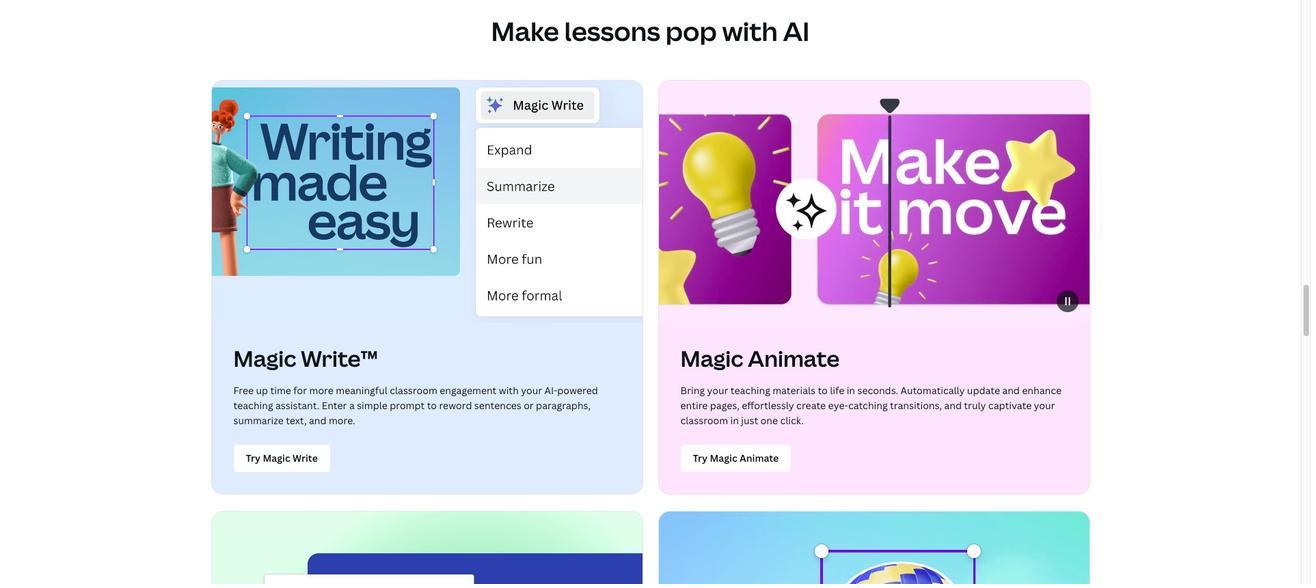 Task type: describe. For each thing, give the bounding box(es) containing it.
meaningful
[[336, 384, 388, 397]]

pop
[[666, 13, 717, 49]]

text,
[[286, 414, 307, 427]]

reword
[[439, 399, 472, 412]]

time
[[270, 384, 291, 397]]

0 vertical spatial with
[[723, 13, 778, 49]]

with inside free up time for more meaningful classroom engagement with your ai-powered teaching assistant. enter a simple prompt to reword sentences or paragraphs, summarize text, and more.
[[499, 384, 519, 397]]

transitions,
[[890, 399, 942, 412]]

just
[[742, 414, 759, 427]]

free up time for more meaningful classroom engagement with your ai-powered teaching assistant. enter a simple prompt to reword sentences or paragraphs, summarize text, and more.
[[234, 384, 598, 427]]

engagement
[[440, 384, 497, 397]]

classroom inside "bring your teaching materials to life in seconds. automatically update and enhance entire pages, effortlessly create eye-catching transitions, and truly captivate your classroom in just one click."
[[681, 414, 728, 427]]

2 horizontal spatial your
[[1035, 399, 1056, 412]]

sentences
[[475, 399, 522, 412]]

1 horizontal spatial your
[[708, 384, 729, 397]]

one
[[761, 414, 778, 427]]

ai
[[783, 13, 810, 49]]

prompt
[[390, 399, 425, 412]]

catching
[[849, 399, 888, 412]]

effortlessly
[[742, 399, 795, 412]]

seconds.
[[858, 384, 899, 397]]

for
[[294, 384, 307, 397]]

up
[[256, 384, 268, 397]]

eye-
[[829, 399, 849, 412]]

entire
[[681, 399, 708, 412]]

simple
[[357, 399, 388, 412]]

a
[[349, 399, 355, 412]]

materials
[[773, 384, 816, 397]]

powered
[[558, 384, 598, 397]]

assistant.
[[276, 399, 320, 412]]

bring your teaching materials to life in seconds. automatically update and enhance entire pages, effortlessly create eye-catching transitions, and truly captivate your classroom in just one click.
[[681, 384, 1062, 427]]

click.
[[781, 414, 804, 427]]



Task type: locate. For each thing, give the bounding box(es) containing it.
to left reword on the bottom
[[427, 399, 437, 412]]

0 horizontal spatial classroom
[[390, 384, 438, 397]]

automatically
[[901, 384, 965, 397]]

teaching
[[731, 384, 771, 397], [234, 399, 273, 412]]

classroom up prompt
[[390, 384, 438, 397]]

0 horizontal spatial and
[[309, 414, 327, 427]]

animate
[[748, 344, 840, 373]]

paragraphs,
[[536, 399, 591, 412]]

make
[[491, 13, 559, 49]]

1 vertical spatial with
[[499, 384, 519, 397]]

life
[[830, 384, 845, 397]]

1 horizontal spatial to
[[818, 384, 828, 397]]

your up or
[[521, 384, 542, 397]]

make lessons pop with ai
[[491, 13, 810, 49]]

0 horizontal spatial in
[[731, 414, 739, 427]]

1 vertical spatial teaching
[[234, 399, 273, 412]]

classroom
[[390, 384, 438, 397], [681, 414, 728, 427]]

magic
[[234, 344, 297, 373], [681, 344, 744, 373]]

0 horizontal spatial magic
[[234, 344, 297, 373]]

with left ai
[[723, 13, 778, 49]]

magic for magic write™
[[234, 344, 297, 373]]

0 vertical spatial teaching
[[731, 384, 771, 397]]

1 horizontal spatial with
[[723, 13, 778, 49]]

2 horizontal spatial and
[[1003, 384, 1020, 397]]

0 vertical spatial to
[[818, 384, 828, 397]]

to left life
[[818, 384, 828, 397]]

and right text,
[[309, 414, 327, 427]]

in left just
[[731, 414, 739, 427]]

update
[[968, 384, 1001, 397]]

and up captivate
[[1003, 384, 1020, 397]]

2 vertical spatial and
[[309, 414, 327, 427]]

magic up bring
[[681, 344, 744, 373]]

write™
[[301, 344, 378, 373]]

teaching up summarize
[[234, 399, 273, 412]]

with
[[723, 13, 778, 49], [499, 384, 519, 397]]

truly
[[965, 399, 987, 412]]

1 horizontal spatial and
[[945, 399, 962, 412]]

teaching up effortlessly
[[731, 384, 771, 397]]

captivate
[[989, 399, 1032, 412]]

summarize
[[234, 414, 284, 427]]

ai-
[[545, 384, 558, 397]]

0 horizontal spatial with
[[499, 384, 519, 397]]

1 horizontal spatial classroom
[[681, 414, 728, 427]]

and inside free up time for more meaningful classroom engagement with your ai-powered teaching assistant. enter a simple prompt to reword sentences or paragraphs, summarize text, and more.
[[309, 414, 327, 427]]

0 vertical spatial and
[[1003, 384, 1020, 397]]

teaching inside "bring your teaching materials to life in seconds. automatically update and enhance entire pages, effortlessly create eye-catching transitions, and truly captivate your classroom in just one click."
[[731, 384, 771, 397]]

1 horizontal spatial magic
[[681, 344, 744, 373]]

0 horizontal spatial to
[[427, 399, 437, 412]]

to inside "bring your teaching materials to life in seconds. automatically update and enhance entire pages, effortlessly create eye-catching transitions, and truly captivate your classroom in just one click."
[[818, 384, 828, 397]]

classroom down entire
[[681, 414, 728, 427]]

teaching inside free up time for more meaningful classroom engagement with your ai-powered teaching assistant. enter a simple prompt to reword sentences or paragraphs, summarize text, and more.
[[234, 399, 273, 412]]

0 vertical spatial in
[[847, 384, 856, 397]]

to
[[818, 384, 828, 397], [427, 399, 437, 412]]

magic up up
[[234, 344, 297, 373]]

more
[[310, 384, 334, 397]]

your up "pages,"
[[708, 384, 729, 397]]

classroom inside free up time for more meaningful classroom engagement with your ai-powered teaching assistant. enter a simple prompt to reword sentences or paragraphs, summarize text, and more.
[[390, 384, 438, 397]]

1 vertical spatial in
[[731, 414, 739, 427]]

0 vertical spatial classroom
[[390, 384, 438, 397]]

enter
[[322, 399, 347, 412]]

magic animate
[[681, 344, 840, 373]]

your inside free up time for more meaningful classroom engagement with your ai-powered teaching assistant. enter a simple prompt to reword sentences or paragraphs, summarize text, and more.
[[521, 384, 542, 397]]

create
[[797, 399, 826, 412]]

and
[[1003, 384, 1020, 397], [945, 399, 962, 412], [309, 414, 327, 427]]

1 vertical spatial and
[[945, 399, 962, 412]]

magic for magic animate
[[681, 344, 744, 373]]

and left truly
[[945, 399, 962, 412]]

magic write™
[[234, 344, 378, 373]]

free
[[234, 384, 254, 397]]

more.
[[329, 414, 355, 427]]

bring
[[681, 384, 705, 397]]

to inside free up time for more meaningful classroom engagement with your ai-powered teaching assistant. enter a simple prompt to reword sentences or paragraphs, summarize text, and more.
[[427, 399, 437, 412]]

1 vertical spatial to
[[427, 399, 437, 412]]

enhance
[[1023, 384, 1062, 397]]

with up sentences in the left bottom of the page
[[499, 384, 519, 397]]

your down enhance
[[1035, 399, 1056, 412]]

pages,
[[710, 399, 740, 412]]

in right life
[[847, 384, 856, 397]]

1 horizontal spatial teaching
[[731, 384, 771, 397]]

0 horizontal spatial your
[[521, 384, 542, 397]]

or
[[524, 399, 534, 412]]

1 horizontal spatial in
[[847, 384, 856, 397]]

1 vertical spatial classroom
[[681, 414, 728, 427]]

0 horizontal spatial teaching
[[234, 399, 273, 412]]

lessons
[[565, 13, 661, 49]]

in
[[847, 384, 856, 397], [731, 414, 739, 427]]

1 magic from the left
[[234, 344, 297, 373]]

2 magic from the left
[[681, 344, 744, 373]]

your
[[521, 384, 542, 397], [708, 384, 729, 397], [1035, 399, 1056, 412]]



Task type: vqa. For each thing, say whether or not it's contained in the screenshot.
Higher Education link
no



